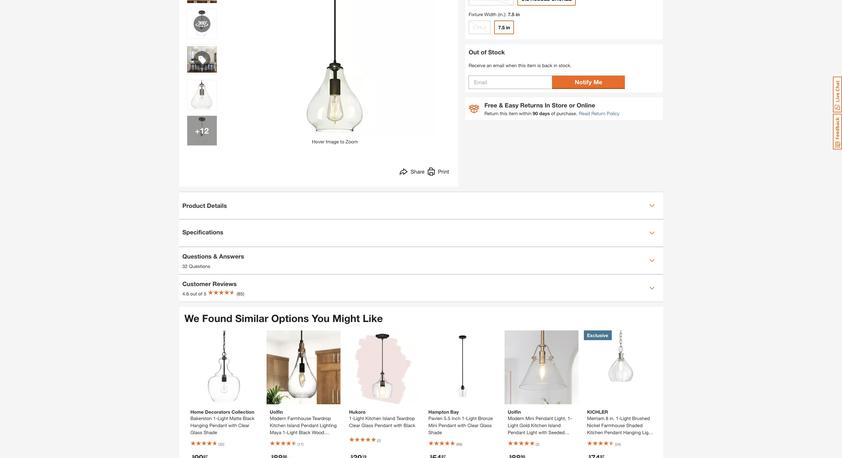 Task type: locate. For each thing, give the bounding box(es) containing it.
0 vertical spatial &
[[499, 102, 503, 109]]

to
[[340, 139, 345, 145]]

1 vertical spatial caret image
[[650, 286, 655, 291]]

) for kitchen
[[539, 442, 540, 447]]

hanging
[[191, 423, 208, 429], [624, 430, 641, 436]]

2 horizontal spatial of
[[551, 111, 556, 117]]

product details
[[182, 202, 227, 209]]

1 horizontal spatial farmhouse
[[602, 423, 625, 429]]

light
[[218, 416, 228, 422], [354, 416, 364, 422], [467, 416, 477, 422], [621, 416, 631, 422], [508, 423, 519, 429], [287, 430, 298, 436], [527, 430, 537, 436], [643, 430, 653, 436], [289, 437, 299, 443]]

light,
[[555, 416, 567, 422]]

1- down hukoro on the left bottom of the page
[[349, 416, 354, 422]]

32 up customer
[[182, 264, 188, 269]]

product details button
[[179, 192, 663, 219]]

0 horizontal spatial of
[[198, 291, 203, 297]]

1 teardrop from the left
[[313, 416, 331, 422]]

(in.)
[[498, 12, 506, 17]]

share button
[[400, 168, 425, 178]]

2 vertical spatial of
[[198, 291, 203, 297]]

7.5 in button
[[495, 21, 514, 34]]

this down easy
[[500, 111, 508, 117]]

similar
[[235, 313, 269, 325]]

1 horizontal spatial return
[[592, 111, 606, 117]]

pendant
[[536, 416, 554, 422], [209, 423, 227, 429], [301, 423, 319, 429], [375, 423, 392, 429], [439, 423, 456, 429], [508, 430, 526, 436], [605, 430, 622, 436], [270, 437, 288, 443]]

1- inside uolfin modern mini pendant light, 1- light gold kitchen island pendant light with seeded glass shade
[[568, 416, 572, 422]]

0 horizontal spatial ( 2 )
[[377, 439, 381, 443]]

1 horizontal spatial &
[[499, 102, 503, 109]]

glass down maya
[[270, 444, 282, 450]]

0 horizontal spatial 2
[[378, 439, 380, 443]]

questions up customer
[[189, 264, 210, 269]]

glass inside uolfin modern mini pendant light, 1- light gold kitchen island pendant light with seeded glass shade
[[508, 437, 520, 443]]

1 vertical spatial caret image
[[650, 258, 655, 264]]

1 uolfin from the left
[[270, 410, 283, 415]]

out
[[190, 291, 197, 297]]

item inside free & easy returns in store or online return this item within 90 days of purchase. read return policy
[[509, 111, 518, 117]]

clear inside hampton bay pavlen 5.5 inch 1-light bronze mini pendant with clear glass shade
[[468, 423, 479, 429]]

2
[[378, 439, 380, 443], [537, 442, 539, 447]]

1 horizontal spatial item
[[527, 63, 536, 68]]

0 vertical spatial black
[[243, 416, 255, 422]]

of right out
[[481, 49, 487, 56]]

kitchen right the gold
[[531, 423, 547, 429]]

1 horizontal spatial island
[[383, 416, 395, 422]]

oil rubbed bronze westinghouse pendant lights 6102600 e1.1 image
[[187, 0, 217, 3]]

glass down 'bakerston'
[[191, 430, 202, 436]]

( for maya
[[298, 442, 299, 447]]

0 horizontal spatial 32
[[182, 264, 188, 269]]

teardrop
[[313, 416, 331, 422], [397, 416, 415, 422]]

wood
[[312, 430, 324, 436]]

farmhouse
[[288, 416, 311, 422], [602, 423, 625, 429]]

)
[[380, 439, 381, 443], [223, 442, 224, 447], [303, 442, 304, 447], [462, 442, 463, 447], [539, 442, 540, 447], [620, 442, 621, 447]]

modern inside uolfin modern mini pendant light, 1- light gold kitchen island pendant light with seeded glass shade
[[508, 416, 524, 422]]

1 vertical spatial 7.5
[[499, 25, 505, 30]]

1 caret image from the top
[[650, 203, 655, 209]]

clear down matte
[[238, 423, 250, 429]]

1 horizontal spatial 32
[[219, 442, 223, 447]]

in down :
[[506, 25, 510, 30]]

1 vertical spatial seeded
[[311, 437, 327, 443]]

mini up the gold
[[526, 416, 535, 422]]

we
[[184, 313, 199, 325]]

1 horizontal spatial this
[[519, 63, 526, 68]]

image
[[326, 139, 339, 145]]

1- inside kichler merriam 8 in. 1-light brushed nickel farmhouse shaded kitchen pendant hanging light with clear glass
[[616, 416, 621, 422]]

1 vertical spatial this
[[500, 111, 508, 117]]

( 2 ) for pendant
[[377, 439, 381, 443]]

glass down bronze
[[480, 423, 492, 429]]

0 horizontal spatial black
[[243, 416, 255, 422]]

1 vertical spatial of
[[551, 111, 556, 117]]

( for mini
[[457, 442, 458, 447]]

modern inside uolfin modern farmhouse teardrop kitchen island pendant lighting maya 1-light black wood pendant light with seeded glass shade
[[270, 416, 286, 422]]

brushed
[[633, 416, 650, 422]]

2 horizontal spatial black
[[404, 423, 416, 429]]

1- right light, in the bottom right of the page
[[568, 416, 572, 422]]

shade inside uolfin modern mini pendant light, 1- light gold kitchen island pendant light with seeded glass shade
[[521, 437, 535, 443]]

seeded inside uolfin modern farmhouse teardrop kitchen island pendant lighting maya 1-light black wood pendant light with seeded glass shade
[[311, 437, 327, 443]]

0 horizontal spatial mini
[[429, 423, 438, 429]]

kitchen down hukoro on the left bottom of the page
[[366, 416, 382, 422]]

0 horizontal spatial seeded
[[311, 437, 327, 443]]

return down the free on the top right of the page
[[485, 111, 499, 117]]

questions
[[182, 253, 212, 260], [189, 264, 210, 269]]

1 vertical spatial black
[[404, 423, 416, 429]]

seeded down light, in the bottom right of the page
[[549, 430, 565, 436]]

in inside button
[[506, 25, 510, 30]]

1- right maya
[[283, 430, 287, 436]]

uolfin up maya
[[270, 410, 283, 415]]

with
[[228, 423, 237, 429], [394, 423, 403, 429], [458, 423, 466, 429], [539, 430, 548, 436], [301, 437, 309, 443], [587, 437, 596, 443]]

0 horizontal spatial this
[[500, 111, 508, 117]]

clear inside hukoro 1-light kitchen island teardrop clear glass pendant with black
[[349, 423, 360, 429]]

0 vertical spatial questions
[[182, 253, 212, 260]]

glass inside uolfin modern farmhouse teardrop kitchen island pendant lighting maya 1-light black wood pendant light with seeded glass shade
[[270, 444, 282, 450]]

0 horizontal spatial item
[[509, 111, 518, 117]]

& inside questions & answers 32 questions
[[213, 253, 218, 260]]

clear left "( 24 )"
[[597, 437, 609, 443]]

questions down specifications
[[182, 253, 212, 260]]

found
[[202, 313, 233, 325]]

1 caret image from the top
[[650, 231, 655, 236]]

island
[[383, 416, 395, 422], [287, 423, 300, 429], [549, 423, 561, 429]]

item down easy
[[509, 111, 518, 117]]

clear inside home decorators collection bakerston 1-light matte black hanging pendant with clear glass shade
[[238, 423, 250, 429]]

0 horizontal spatial teardrop
[[313, 416, 331, 422]]

this right when
[[519, 63, 526, 68]]

seeded down wood
[[311, 437, 327, 443]]

live chat image
[[834, 77, 843, 113]]

0 vertical spatial caret image
[[650, 231, 655, 236]]

0 horizontal spatial farmhouse
[[288, 416, 311, 422]]

uolfin up the gold
[[508, 410, 521, 415]]

1 horizontal spatial hanging
[[624, 430, 641, 436]]

modern up the gold
[[508, 416, 524, 422]]

1- inside hampton bay pavlen 5.5 inch 1-light bronze mini pendant with clear glass shade
[[462, 416, 467, 422]]

& left answers
[[213, 253, 218, 260]]

1 vertical spatial farmhouse
[[602, 423, 625, 429]]

2 teardrop from the left
[[397, 416, 415, 422]]

mini inside uolfin modern mini pendant light, 1- light gold kitchen island pendant light with seeded glass shade
[[526, 416, 535, 422]]

icon image
[[469, 105, 480, 113]]

uolfin for uolfin modern mini pendant light, 1- light gold kitchen island pendant light with seeded glass shade
[[508, 410, 521, 415]]

0 horizontal spatial &
[[213, 253, 218, 260]]

1 vertical spatial item
[[509, 111, 518, 117]]

& inside free & easy returns in store or online return this item within 90 days of purchase. read return policy
[[499, 102, 503, 109]]

1 horizontal spatial seeded
[[549, 430, 565, 436]]

returns
[[521, 102, 543, 109]]

in
[[545, 102, 550, 109]]

in right 5.51
[[483, 25, 487, 30]]

32 down home decorators collection bakerston 1-light matte black hanging pendant with clear glass shade
[[219, 442, 223, 447]]

free
[[485, 102, 498, 109]]

glass down the gold
[[508, 437, 520, 443]]

item
[[527, 63, 536, 68], [509, 111, 518, 117]]

teardrop up lighting
[[313, 416, 331, 422]]

2 for kitchen
[[537, 442, 539, 447]]

reviews
[[213, 280, 237, 288]]

clear down hukoro on the left bottom of the page
[[349, 423, 360, 429]]

1- down decorators
[[213, 416, 218, 422]]

of right 'days'
[[551, 111, 556, 117]]

& right the free on the top right of the page
[[499, 102, 503, 109]]

1- right the in.
[[616, 416, 621, 422]]

return
[[485, 111, 499, 117], [592, 111, 606, 117]]

0 horizontal spatial modern
[[270, 416, 286, 422]]

teardrop left pavlen
[[397, 416, 415, 422]]

glass down the in.
[[610, 437, 622, 443]]

24
[[616, 442, 620, 447]]

shade left ( 17 )
[[283, 444, 297, 450]]

1 modern from the left
[[270, 416, 286, 422]]

might
[[333, 313, 360, 325]]

0 horizontal spatial 7.5
[[499, 25, 505, 30]]

kichler merriam 8 in. 1-light brushed nickel farmhouse shaded kitchen pendant hanging light with clear glass
[[587, 410, 653, 443]]

in
[[516, 12, 520, 17], [483, 25, 487, 30], [506, 25, 510, 30], [554, 63, 558, 68]]

2 modern from the left
[[508, 416, 524, 422]]

when
[[506, 63, 517, 68]]

5.51 in
[[473, 25, 487, 30]]

hanging down 'bakerston'
[[191, 423, 208, 429]]

glass inside hampton bay pavlen 5.5 inch 1-light bronze mini pendant with clear glass shade
[[480, 423, 492, 429]]

kitchen up maya
[[270, 423, 286, 429]]

light inside hukoro 1-light kitchen island teardrop clear glass pendant with black
[[354, 416, 364, 422]]

1 horizontal spatial teardrop
[[397, 416, 415, 422]]

kitchen
[[366, 416, 382, 422], [270, 423, 286, 429], [531, 423, 547, 429], [587, 430, 603, 436]]

is
[[538, 63, 541, 68]]

4.6 out of 5
[[182, 291, 206, 297]]

uolfin inside uolfin modern farmhouse teardrop kitchen island pendant lighting maya 1-light black wood pendant light with seeded glass shade
[[270, 410, 283, 415]]

1 vertical spatial hanging
[[624, 430, 641, 436]]

notify
[[575, 78, 592, 86]]

easy
[[505, 102, 519, 109]]

0 vertical spatial seeded
[[549, 430, 565, 436]]

0 vertical spatial 32
[[182, 264, 188, 269]]

shade inside uolfin modern farmhouse teardrop kitchen island pendant lighting maya 1-light black wood pendant light with seeded glass shade
[[283, 444, 297, 450]]

me
[[594, 78, 603, 86]]

2 uolfin from the left
[[508, 410, 521, 415]]

1 vertical spatial &
[[213, 253, 218, 260]]

1 horizontal spatial mini
[[526, 416, 535, 422]]

1 vertical spatial 32
[[219, 442, 223, 447]]

1 vertical spatial mini
[[429, 423, 438, 429]]

oil rubbed bronze westinghouse pendant lights 6102600 a0.3 image
[[187, 116, 217, 146]]

shade down pavlen
[[429, 430, 442, 436]]

kitchen inside uolfin modern mini pendant light, 1- light gold kitchen island pendant light with seeded glass shade
[[531, 423, 547, 429]]

zoom
[[346, 139, 358, 145]]

0 horizontal spatial island
[[287, 423, 300, 429]]

mini down pavlen
[[429, 423, 438, 429]]

17
[[299, 442, 303, 447]]

modern up maya
[[270, 416, 286, 422]]

of left 5
[[198, 291, 203, 297]]

clear down bronze
[[468, 423, 479, 429]]

0 horizontal spatial uolfin
[[270, 410, 283, 415]]

7.5 down (in.)
[[499, 25, 505, 30]]

2 horizontal spatial island
[[549, 423, 561, 429]]

uolfin inside uolfin modern mini pendant light, 1- light gold kitchen island pendant light with seeded glass shade
[[508, 410, 521, 415]]

1- inside home decorators collection bakerston 1-light matte black hanging pendant with clear glass shade
[[213, 416, 218, 422]]

0 horizontal spatial return
[[485, 111, 499, 117]]

hukoro
[[349, 410, 366, 415]]

farmhouse down the in.
[[602, 423, 625, 429]]

return right read
[[592, 111, 606, 117]]

0 horizontal spatial hanging
[[191, 423, 208, 429]]

2 vertical spatial black
[[299, 430, 311, 436]]

glass
[[362, 423, 374, 429], [480, 423, 492, 429], [191, 430, 202, 436], [508, 437, 520, 443], [610, 437, 622, 443], [270, 444, 282, 450]]

2 return from the left
[[592, 111, 606, 117]]

bay
[[451, 410, 459, 415]]

1-
[[213, 416, 218, 422], [349, 416, 354, 422], [462, 416, 467, 422], [568, 416, 572, 422], [616, 416, 621, 422], [283, 430, 287, 436]]

1- right inch
[[462, 416, 467, 422]]

90
[[533, 111, 538, 117]]

with inside hukoro 1-light kitchen island teardrop clear glass pendant with black
[[394, 423, 403, 429]]

(
[[377, 439, 378, 443], [218, 442, 219, 447], [298, 442, 299, 447], [457, 442, 458, 447], [536, 442, 537, 447], [615, 442, 616, 447]]

caret image
[[650, 203, 655, 209], [650, 258, 655, 264]]

1- inside uolfin modern farmhouse teardrop kitchen island pendant lighting maya 1-light black wood pendant light with seeded glass shade
[[283, 430, 287, 436]]

kitchen down the nickel
[[587, 430, 603, 436]]

item left is in the right of the page
[[527, 63, 536, 68]]

teardrop inside hukoro 1-light kitchen island teardrop clear glass pendant with black
[[397, 416, 415, 422]]

black inside uolfin modern farmhouse teardrop kitchen island pendant lighting maya 1-light black wood pendant light with seeded glass shade
[[299, 430, 311, 436]]

0 vertical spatial farmhouse
[[288, 416, 311, 422]]

nickel
[[587, 423, 600, 429]]

modern for modern farmhouse teardrop kitchen island pendant lighting maya 1-light black wood pendant light with seeded glass shade
[[270, 416, 286, 422]]

1 horizontal spatial uolfin
[[508, 410, 521, 415]]

hanging inside kichler merriam 8 in. 1-light brushed nickel farmhouse shaded kitchen pendant hanging light with clear glass
[[624, 430, 641, 436]]

mini inside hampton bay pavlen 5.5 inch 1-light bronze mini pendant with clear glass shade
[[429, 423, 438, 429]]

0 vertical spatial caret image
[[650, 203, 655, 209]]

1 horizontal spatial black
[[299, 430, 311, 436]]

1 horizontal spatial of
[[481, 49, 487, 56]]

pendant inside home decorators collection bakerston 1-light matte black hanging pendant with clear glass shade
[[209, 423, 227, 429]]

0 vertical spatial mini
[[526, 416, 535, 422]]

free & easy returns in store or online return this item within 90 days of purchase. read return policy
[[485, 102, 620, 117]]

with inside uolfin modern farmhouse teardrop kitchen island pendant lighting maya 1-light black wood pendant light with seeded glass shade
[[301, 437, 309, 443]]

12
[[200, 126, 209, 136]]

matte
[[230, 416, 242, 422]]

farmhouse up 17
[[288, 416, 311, 422]]

shade inside hampton bay pavlen 5.5 inch 1-light bronze mini pendant with clear glass shade
[[429, 430, 442, 436]]

& for free
[[499, 102, 503, 109]]

collection
[[232, 410, 254, 415]]

clear
[[238, 423, 250, 429], [349, 423, 360, 429], [468, 423, 479, 429], [597, 437, 609, 443]]

( for hanging
[[218, 442, 219, 447]]

7.5 in
[[499, 25, 510, 30]]

0 vertical spatial 7.5
[[508, 12, 515, 17]]

0 vertical spatial hanging
[[191, 423, 208, 429]]

shade down the gold
[[521, 437, 535, 443]]

glass down hukoro on the left bottom of the page
[[362, 423, 374, 429]]

32 inside questions & answers 32 questions
[[182, 264, 188, 269]]

caret image
[[650, 231, 655, 236], [650, 286, 655, 291]]

farmhouse inside uolfin modern farmhouse teardrop kitchen island pendant lighting maya 1-light black wood pendant light with seeded glass shade
[[288, 416, 311, 422]]

1 horizontal spatial ( 2 )
[[536, 442, 540, 447]]

shade down 'bakerston'
[[204, 430, 217, 436]]

pendant inside kichler merriam 8 in. 1-light brushed nickel farmhouse shaded kitchen pendant hanging light with clear glass
[[605, 430, 622, 436]]

1- inside hukoro 1-light kitchen island teardrop clear glass pendant with black
[[349, 416, 354, 422]]

1 horizontal spatial modern
[[508, 416, 524, 422]]

notify me
[[575, 78, 603, 86]]

2 for pendant
[[378, 439, 380, 443]]

shaded
[[627, 423, 643, 429]]

7.5 right :
[[508, 12, 515, 17]]

1 horizontal spatial 2
[[537, 442, 539, 447]]

) for mini
[[462, 442, 463, 447]]

hanging down the shaded
[[624, 430, 641, 436]]

kitchen inside kichler merriam 8 in. 1-light brushed nickel farmhouse shaded kitchen pendant hanging light with clear glass
[[587, 430, 603, 436]]



Task type: describe. For each thing, give the bounding box(es) containing it.
) for farmhouse
[[620, 442, 621, 447]]

hampton
[[429, 410, 449, 415]]

( for pendant
[[377, 439, 378, 443]]

hover image to zoom button
[[234, 0, 436, 145]]

specifications button
[[179, 220, 663, 247]]

of inside free & easy returns in store or online return this item within 90 days of purchase. read return policy
[[551, 111, 556, 117]]

shade inside home decorators collection bakerston 1-light matte black hanging pendant with clear glass shade
[[204, 430, 217, 436]]

4.6
[[182, 291, 189, 297]]

width
[[485, 12, 497, 17]]

merriam
[[587, 416, 605, 422]]

glass inside kichler merriam 8 in. 1-light brushed nickel farmhouse shaded kitchen pendant hanging light with clear glass
[[610, 437, 622, 443]]

) for hanging
[[223, 442, 224, 447]]

hover image to zoom
[[312, 139, 358, 145]]

in inside 'button'
[[483, 25, 487, 30]]

in.
[[610, 416, 615, 422]]

2 caret image from the top
[[650, 286, 655, 291]]

bakerston
[[191, 416, 212, 422]]

hukoro 1-light kitchen island teardrop clear glass pendant with black
[[349, 410, 416, 429]]

you
[[312, 313, 330, 325]]

( 17 )
[[298, 442, 304, 447]]

island inside uolfin modern mini pendant light, 1- light gold kitchen island pendant light with seeded glass shade
[[549, 423, 561, 429]]

light inside home decorators collection bakerston 1-light matte black hanging pendant with clear glass shade
[[218, 416, 228, 422]]

clear inside kichler merriam 8 in. 1-light brushed nickel farmhouse shaded kitchen pendant hanging light with clear glass
[[597, 437, 609, 443]]

back
[[542, 63, 553, 68]]

0 vertical spatial of
[[481, 49, 487, 56]]

in right "back"
[[554, 63, 558, 68]]

5
[[204, 291, 206, 297]]

black inside hukoro 1-light kitchen island teardrop clear glass pendant with black
[[404, 423, 416, 429]]

product
[[182, 202, 205, 209]]

+ 12
[[195, 126, 209, 136]]

5.51
[[473, 25, 482, 30]]

0 vertical spatial item
[[527, 63, 536, 68]]

light inside hampton bay pavlen 5.5 inch 1-light bronze mini pendant with clear glass shade
[[467, 416, 477, 422]]

customer reviews
[[182, 280, 237, 288]]

( for farmhouse
[[615, 442, 616, 447]]

8
[[606, 416, 609, 422]]

0 vertical spatial this
[[519, 63, 526, 68]]

(85)
[[237, 291, 244, 297]]

pavlen 5.5 inch 1-light bronze mini pendant with clear glass shade image
[[425, 331, 499, 405]]

home
[[191, 410, 204, 415]]

modern for modern mini pendant light, 1- light gold kitchen island pendant light with seeded glass shade
[[508, 416, 524, 422]]

:
[[506, 12, 507, 17]]

farmhouse inside kichler merriam 8 in. 1-light brushed nickel farmhouse shaded kitchen pendant hanging light with clear glass
[[602, 423, 625, 429]]

caret image inside product details button
[[650, 203, 655, 209]]

maya
[[270, 430, 281, 436]]

hanging inside home decorators collection bakerston 1-light matte black hanging pendant with clear glass shade
[[191, 423, 208, 429]]

read return policy link
[[579, 110, 620, 117]]

caret image inside specifications button
[[650, 231, 655, 236]]

hampton bay pavlen 5.5 inch 1-light bronze mini pendant with clear glass shade
[[429, 410, 493, 436]]

seeded inside uolfin modern mini pendant light, 1- light gold kitchen island pendant light with seeded glass shade
[[549, 430, 565, 436]]

specifications
[[182, 229, 223, 236]]

oil rubbed bronze westinghouse pendant lights 6102600 66 hotspot.0 image
[[187, 45, 217, 74]]

( for kitchen
[[536, 442, 537, 447]]

with inside kichler merriam 8 in. 1-light brushed nickel farmhouse shaded kitchen pendant hanging light with clear glass
[[587, 437, 596, 443]]

island inside uolfin modern farmhouse teardrop kitchen island pendant lighting maya 1-light black wood pendant light with seeded glass shade
[[287, 423, 300, 429]]

5.51 in button
[[469, 21, 491, 34]]

details
[[207, 202, 227, 209]]

88
[[458, 442, 462, 447]]

inch
[[452, 416, 461, 422]]

7.5 inside 7.5 in button
[[499, 25, 505, 30]]

kitchen inside hukoro 1-light kitchen island teardrop clear glass pendant with black
[[366, 416, 382, 422]]

options
[[271, 313, 309, 325]]

1 return from the left
[[485, 111, 499, 117]]

lighting
[[320, 423, 337, 429]]

merriam 8 in. 1-light brushed nickel farmhouse shaded kitchen pendant hanging light with clear glass image
[[584, 331, 658, 405]]

print button
[[428, 168, 449, 178]]

bakerston 1-light matte black hanging pendant with clear glass shade image
[[187, 331, 261, 405]]

out
[[469, 49, 479, 56]]

stock.
[[559, 63, 572, 68]]

exclusive
[[587, 333, 609, 339]]

feedback link image
[[834, 114, 843, 150]]

( 32 )
[[218, 442, 224, 447]]

pavlen
[[429, 416, 443, 422]]

( 88 )
[[457, 442, 463, 447]]

1-light kitchen island teardrop clear glass pendant with black image
[[346, 331, 420, 405]]

pendant inside hukoro 1-light kitchen island teardrop clear glass pendant with black
[[375, 423, 392, 429]]

home decorators collection bakerston 1-light matte black hanging pendant with clear glass shade
[[191, 410, 255, 436]]

& for questions
[[213, 253, 218, 260]]

in right :
[[516, 12, 520, 17]]

policy
[[607, 111, 620, 117]]

customer
[[182, 280, 211, 288]]

) for maya
[[303, 442, 304, 447]]

modern farmhouse teardrop kitchen island pendant lighting maya 1-light black wood pendant light with seeded glass shade image
[[267, 331, 341, 405]]

with inside home decorators collection bakerston 1-light matte black hanging pendant with clear glass shade
[[228, 423, 237, 429]]

kitchen inside uolfin modern farmhouse teardrop kitchen island pendant lighting maya 1-light black wood pendant light with seeded glass shade
[[270, 423, 286, 429]]

205705657_s01 image
[[187, 9, 217, 39]]

print
[[438, 169, 449, 175]]

2 caret image from the top
[[650, 258, 655, 264]]

this inside free & easy returns in store or online return this item within 90 days of purchase. read return policy
[[500, 111, 508, 117]]

within
[[519, 111, 532, 117]]

an
[[487, 63, 492, 68]]

email
[[493, 63, 505, 68]]

online
[[577, 102, 596, 109]]

uolfin for uolfin modern farmhouse teardrop kitchen island pendant lighting maya 1-light black wood pendant light with seeded glass shade
[[270, 410, 283, 415]]

5.5
[[444, 416, 451, 422]]

fixture width (in.) : 7.5 in
[[469, 12, 520, 17]]

gold
[[520, 423, 530, 429]]

island inside hukoro 1-light kitchen island teardrop clear glass pendant with black
[[383, 416, 395, 422]]

pendant inside hampton bay pavlen 5.5 inch 1-light bronze mini pendant with clear glass shade
[[439, 423, 456, 429]]

answers
[[219, 253, 244, 260]]

glass inside hukoro 1-light kitchen island teardrop clear glass pendant with black
[[362, 423, 374, 429]]

share
[[411, 169, 425, 175]]

) for pendant
[[380, 439, 381, 443]]

oil rubbed bronze westinghouse pendant lights 6102600 40.2 image
[[187, 80, 217, 110]]

purchase.
[[557, 111, 578, 117]]

store
[[552, 102, 568, 109]]

uolfin modern mini pendant light, 1- light gold kitchen island pendant light with seeded glass shade
[[508, 410, 572, 443]]

receive
[[469, 63, 486, 68]]

+
[[195, 126, 200, 136]]

or
[[569, 102, 575, 109]]

with inside uolfin modern mini pendant light, 1- light gold kitchen island pendant light with seeded glass shade
[[539, 430, 548, 436]]

receive an email when this item is back in stock.
[[469, 63, 572, 68]]

decorators
[[205, 410, 230, 415]]

black inside home decorators collection bakerston 1-light matte black hanging pendant with clear glass shade
[[243, 416, 255, 422]]

uolfin modern farmhouse teardrop kitchen island pendant lighting maya 1-light black wood pendant light with seeded glass shade
[[270, 410, 337, 450]]

stock
[[488, 49, 505, 56]]

teardrop inside uolfin modern farmhouse teardrop kitchen island pendant lighting maya 1-light black wood pendant light with seeded glass shade
[[313, 416, 331, 422]]

Email email field
[[469, 76, 553, 89]]

glass inside home decorators collection bakerston 1-light matte black hanging pendant with clear glass shade
[[191, 430, 202, 436]]

like
[[363, 313, 383, 325]]

days
[[540, 111, 550, 117]]

1 horizontal spatial 7.5
[[508, 12, 515, 17]]

kichler
[[587, 410, 608, 415]]

hover
[[312, 139, 325, 145]]

( 24 )
[[615, 442, 621, 447]]

out of stock
[[469, 49, 505, 56]]

we found similar options you might like
[[184, 313, 383, 325]]

( 2 ) for kitchen
[[536, 442, 540, 447]]

modern mini pendant light, 1-light gold kitchen island pendant light with seeded glass shade image
[[505, 331, 579, 405]]

1 vertical spatial questions
[[189, 264, 210, 269]]

with inside hampton bay pavlen 5.5 inch 1-light bronze mini pendant with clear glass shade
[[458, 423, 466, 429]]

questions & answers 32 questions
[[182, 253, 244, 269]]



Task type: vqa. For each thing, say whether or not it's contained in the screenshot.
Shaded
yes



